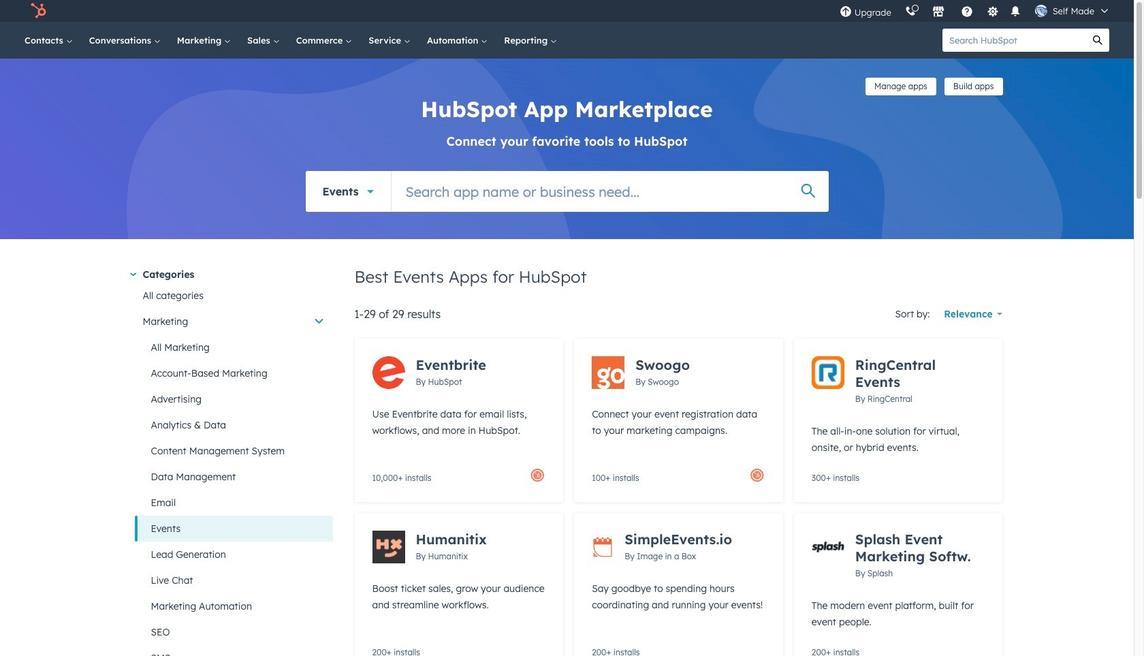 Task type: locate. For each thing, give the bounding box(es) containing it.
menu
[[833, 0, 1118, 22]]

Search app name or business need... search field
[[391, 171, 829, 212]]



Task type: describe. For each thing, give the bounding box(es) containing it.
caret image
[[130, 273, 136, 276]]

marketplaces image
[[933, 6, 945, 18]]

Search HubSpot search field
[[943, 29, 1087, 52]]

ruby anderson image
[[1036, 5, 1048, 17]]



Task type: vqa. For each thing, say whether or not it's contained in the screenshot.
performance to the bottom
no



